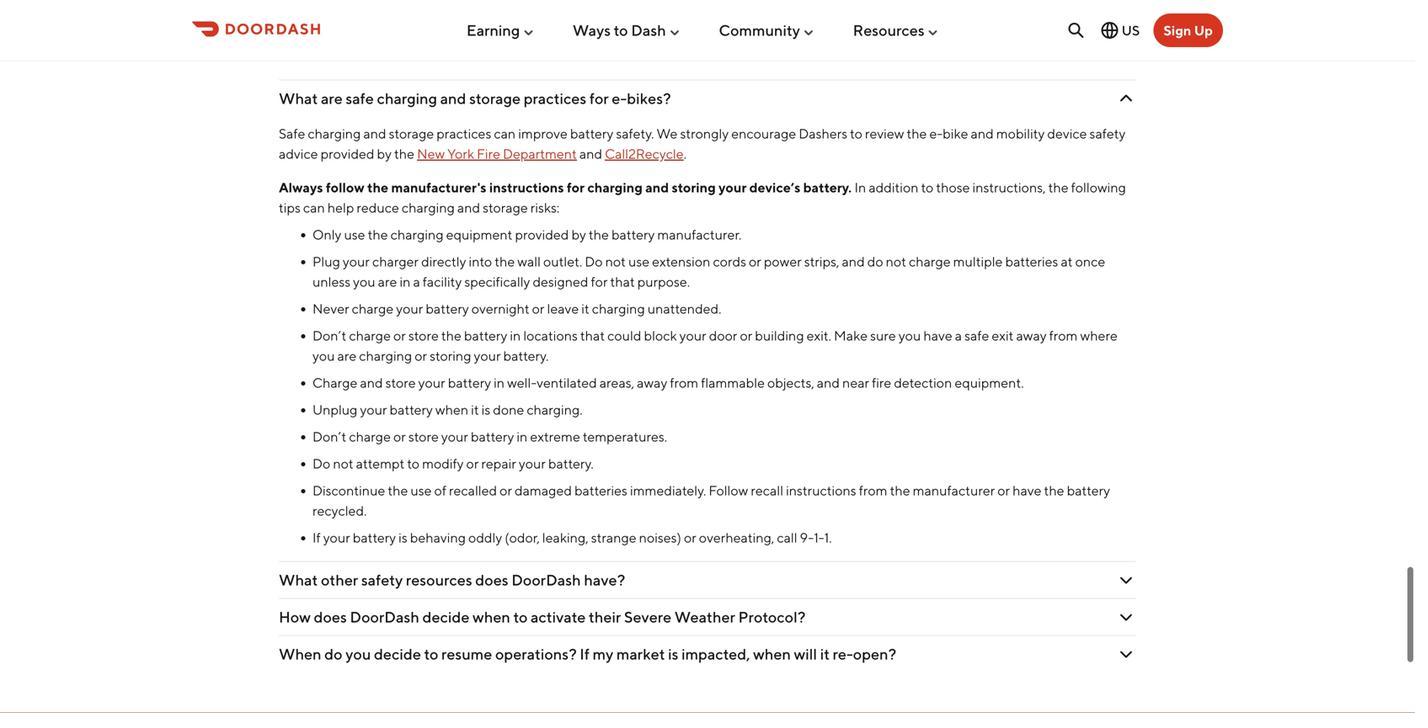 Task type: locate. For each thing, give the bounding box(es) containing it.
related
[[616, 21, 658, 37]]

0 vertical spatial storage
[[469, 89, 521, 107]]

battery inside don't charge or store the battery in locations that could block your door or building exit. make sure you have a safe exit away from where you are charging or storing your battery.
[[464, 328, 507, 344]]

e- up safety.
[[612, 89, 627, 107]]

1 vertical spatial battery.
[[503, 348, 549, 364]]

0 horizontal spatial instructions
[[489, 179, 564, 195]]

from inside don't charge or store the battery in locations that could block your door or building exit. make sure you have a safe exit away from where you are charging or storing your battery.
[[1049, 328, 1078, 344]]

wall
[[518, 254, 541, 270]]

0 horizontal spatial provided
[[321, 146, 375, 162]]

. inside . our 24/7 support team will be happy to assist you with any non-emergency issues.
[[1093, 21, 1096, 37]]

can
[[494, 126, 516, 142], [303, 200, 325, 216]]

manufacturer.
[[657, 227, 742, 243]]

call2recycle
[[605, 146, 684, 162]]

0 horizontal spatial if
[[313, 530, 321, 546]]

0 horizontal spatial batteries
[[575, 483, 628, 499]]

charge left the multiple
[[909, 254, 951, 270]]

0 horizontal spatial it
[[471, 402, 479, 418]]

2 horizontal spatial use
[[628, 254, 650, 270]]

our inside . our 24/7 support team will be happy to assist you with any non-emergency issues.
[[1098, 21, 1122, 37]]

that left could
[[580, 328, 605, 344]]

and down call2recycle link
[[646, 179, 669, 195]]

have right manufacturer
[[1013, 483, 1042, 499]]

2 horizontal spatial doordash
[[980, 21, 1041, 37]]

storing inside don't charge or store the battery in locations that could block your door or building exit. make sure you have a safe exit away from where you are charging or storing your battery.
[[430, 348, 471, 364]]

when up resume
[[473, 608, 510, 626]]

plug your charger directly into the wall outlet. do not use extension cords or power strips, and do not charge multiple batteries at once unless you are in a facility specifically designed for that purpose.
[[313, 254, 1106, 290]]

unattended.
[[648, 301, 722, 317]]

2 vertical spatial when
[[753, 645, 791, 664]]

are inside plug your charger directly into the wall outlet. do not use extension cords or power strips, and do not charge multiple batteries at once unless you are in a facility specifically designed for that purpose.
[[378, 274, 397, 290]]

strongly
[[680, 126, 729, 142]]

will left re-
[[794, 645, 817, 664]]

safe left the exit
[[965, 328, 989, 344]]

by
[[377, 146, 392, 162], [572, 227, 586, 243]]

2 vertical spatial use
[[411, 483, 432, 499]]

1 vertical spatial other
[[321, 571, 358, 589]]

to inside ways to dash link
[[614, 21, 628, 39]]

instructions up 1-
[[786, 483, 857, 499]]

ventilated
[[537, 375, 597, 391]]

issues. left for
[[733, 21, 772, 37]]

charge down never
[[349, 328, 391, 344]]

1 vertical spatial issues.
[[703, 41, 742, 57]]

0 vertical spatial don't
[[313, 328, 347, 344]]

charging down manufacturer's
[[402, 200, 455, 216]]

0 horizontal spatial not
[[333, 456, 354, 472]]

in down never charge your battery overnight or leave it charging unattended.
[[510, 328, 521, 344]]

from left where
[[1049, 328, 1078, 344]]

charge and store your battery in well-ventilated areas, away from flammable objects, and near fire detection equipment.
[[313, 375, 1024, 391]]

unless
[[313, 274, 351, 290]]

have up the "detection"
[[924, 328, 953, 344]]

follow
[[326, 179, 365, 195]]

0 horizontal spatial storing
[[430, 348, 471, 364]]

0 vertical spatial do
[[868, 254, 883, 270]]

when up don't charge or store your battery in extreme temperatures.
[[436, 402, 469, 418]]

do up discontinue
[[313, 456, 331, 472]]

assist
[[491, 41, 524, 57]]

1 horizontal spatial safe
[[965, 328, 989, 344]]

your
[[719, 179, 747, 195], [343, 254, 370, 270], [396, 301, 423, 317], [680, 328, 707, 344], [474, 348, 501, 364], [418, 375, 445, 391], [360, 402, 387, 418], [441, 429, 468, 445], [519, 456, 546, 472], [323, 530, 350, 546]]

0 vertical spatial do
[[585, 254, 603, 270]]

have inside discontinue the use of recalled or damaged batteries immediately. follow recall instructions from the manufacturer or have the battery recycled.
[[1013, 483, 1042, 499]]

0 vertical spatial if
[[313, 530, 321, 546]]

charging up could
[[592, 301, 645, 317]]

review
[[865, 126, 904, 142]]

our safety tools should only be used for help with safety-related incidents or issues. for all other issues, please contact doordash support
[[279, 21, 1093, 37]]

when do you decide to resume operations? if my market is impacted, when will it re-open?
[[279, 645, 897, 664]]

1 vertical spatial provided
[[515, 227, 569, 243]]

can down always
[[303, 200, 325, 216]]

0 vertical spatial will
[[396, 41, 416, 57]]

activate
[[531, 608, 586, 626]]

0 horizontal spatial is
[[399, 530, 408, 546]]

issues. inside . our 24/7 support team will be happy to assist you with any non-emergency issues.
[[703, 41, 742, 57]]

safe down team
[[346, 89, 374, 107]]

charge inside don't charge or store the battery in locations that could block your door or building exit. make sure you have a safe exit away from where you are charging or storing your battery.
[[349, 328, 391, 344]]

use left of
[[411, 483, 432, 499]]

any
[[579, 41, 601, 57]]

never charge your battery overnight or leave it charging unattended.
[[313, 301, 722, 317]]

. down strongly at the top of page
[[684, 146, 687, 162]]

department
[[503, 146, 577, 162]]

1 horizontal spatial a
[[955, 328, 962, 344]]

with left ways
[[546, 21, 571, 37]]

multiple
[[953, 254, 1003, 270]]

storage up 'only use the charging equipment provided by the battery manufacturer.' on the top
[[483, 200, 528, 216]]

1 chevron down image from the top
[[1116, 88, 1137, 109]]

1 don't from the top
[[313, 328, 347, 344]]

1 horizontal spatial can
[[494, 126, 516, 142]]

do
[[868, 254, 883, 270], [325, 645, 343, 664]]

flammable
[[701, 375, 765, 391]]

. left globe line icon
[[1093, 21, 1096, 37]]

0 vertical spatial by
[[377, 146, 392, 162]]

instructions inside discontinue the use of recalled or damaged batteries immediately. follow recall instructions from the manufacturer or have the battery recycled.
[[786, 483, 857, 499]]

decide for when
[[422, 608, 470, 626]]

for up assist
[[497, 21, 514, 37]]

used
[[465, 21, 494, 37]]

objects,
[[768, 375, 815, 391]]

your down unattended.
[[680, 328, 707, 344]]

doordash
[[980, 21, 1041, 37], [512, 571, 581, 589], [350, 608, 419, 626]]

0 vertical spatial other
[[813, 21, 846, 37]]

use
[[344, 227, 365, 243], [628, 254, 650, 270], [411, 483, 432, 499]]

1 horizontal spatial if
[[580, 645, 590, 664]]

ways
[[573, 21, 611, 39]]

1 vertical spatial a
[[955, 328, 962, 344]]

a inside plug your charger directly into the wall outlet. do not use extension cords or power strips, and do not charge multiple batteries at once unless you are in a facility specifically designed for that purpose.
[[413, 274, 420, 290]]

provided down risks:
[[515, 227, 569, 243]]

safety right device
[[1090, 126, 1126, 142]]

1 horizontal spatial safety
[[361, 571, 403, 589]]

what up how
[[279, 571, 318, 589]]

1 horizontal spatial be
[[447, 21, 463, 37]]

done
[[493, 402, 524, 418]]

2 what from the top
[[279, 571, 318, 589]]

if left the my
[[580, 645, 590, 664]]

battery inside discontinue the use of recalled or damaged batteries immediately. follow recall instructions from the manufacturer or have the battery recycled.
[[1067, 483, 1110, 499]]

charging up advice
[[308, 126, 361, 142]]

0 horizontal spatial help
[[328, 200, 354, 216]]

storage
[[469, 89, 521, 107], [389, 126, 434, 142], [483, 200, 528, 216]]

2 vertical spatial is
[[668, 645, 679, 664]]

re-
[[833, 645, 853, 664]]

the inside in addition to those instructions, the following tips can help reduce charging and storage risks:
[[1049, 179, 1069, 195]]

in
[[400, 274, 411, 290], [510, 328, 521, 344], [494, 375, 505, 391], [517, 429, 528, 445]]

1 vertical spatial instructions
[[786, 483, 857, 499]]

store up modify
[[408, 429, 439, 445]]

at
[[1061, 254, 1073, 270]]

0 horizontal spatial have
[[924, 328, 953, 344]]

discontinue
[[313, 483, 385, 499]]

once
[[1076, 254, 1106, 270]]

2 horizontal spatial safety
[[1090, 126, 1126, 142]]

help inside in addition to those instructions, the following tips can help reduce charging and storage risks:
[[328, 200, 354, 216]]

2 don't from the top
[[313, 429, 347, 445]]

attempt
[[356, 456, 405, 472]]

your inside plug your charger directly into the wall outlet. do not use extension cords or power strips, and do not charge multiple batteries at once unless you are in a facility specifically designed for that purpose.
[[343, 254, 370, 270]]

e- right review at top right
[[930, 126, 943, 142]]

your right unplug
[[360, 402, 387, 418]]

1 vertical spatial storing
[[430, 348, 471, 364]]

1 vertical spatial be
[[418, 41, 434, 57]]

0 horizontal spatial a
[[413, 274, 420, 290]]

your down facility
[[396, 301, 423, 317]]

storage down assist
[[469, 89, 521, 107]]

1 vertical spatial use
[[628, 254, 650, 270]]

0 vertical spatial be
[[447, 21, 463, 37]]

1 horizontal spatial .
[[1093, 21, 1096, 37]]

the inside plug your charger directly into the wall outlet. do not use extension cords or power strips, and do not charge multiple batteries at once unless you are in a facility specifically designed for that purpose.
[[495, 254, 515, 270]]

1 vertical spatial it
[[471, 402, 479, 418]]

and right charge
[[360, 375, 383, 391]]

decide left resume
[[374, 645, 421, 664]]

0 vertical spatial is
[[482, 402, 491, 418]]

e-
[[612, 89, 627, 107], [930, 126, 943, 142]]

practices up york
[[437, 126, 491, 142]]

can inside in addition to those instructions, the following tips can help reduce charging and storage risks:
[[303, 200, 325, 216]]

2 our from the left
[[1098, 21, 1122, 37]]

or up attempt
[[393, 429, 406, 445]]

charging up the unplug your battery when it is done charging.
[[359, 348, 412, 364]]

battery. up the well-
[[503, 348, 549, 364]]

1 horizontal spatial other
[[813, 21, 846, 37]]

dashers
[[799, 126, 848, 142]]

1 horizontal spatial instructions
[[786, 483, 857, 499]]

unplug
[[313, 402, 358, 418]]

could
[[608, 328, 642, 344]]

a
[[413, 274, 420, 290], [955, 328, 962, 344]]

don't inside don't charge or store the battery in locations that could block your door or building exit. make sure you have a safe exit away from where you are charging or storing your battery.
[[313, 328, 347, 344]]

issues,
[[848, 21, 887, 37]]

immediately.
[[630, 483, 706, 499]]

other down recycled.
[[321, 571, 358, 589]]

battery inside safe charging and storage practices can improve battery safety. we strongly encourage dashers to review the e-bike and mobility device safety advice provided by the
[[570, 126, 614, 142]]

it left re-
[[820, 645, 830, 664]]

1 vertical spatial decide
[[374, 645, 421, 664]]

modify
[[422, 456, 464, 472]]

charge for never charge your battery overnight or leave it charging unattended.
[[352, 301, 394, 317]]

help up assist
[[516, 21, 543, 37]]

1 vertical spatial support
[[309, 41, 358, 57]]

batteries left at
[[1006, 254, 1059, 270]]

other right all
[[813, 21, 846, 37]]

and up equipment
[[457, 200, 480, 216]]

store up the unplug your battery when it is done charging.
[[386, 375, 416, 391]]

3 chevron down image from the top
[[1116, 607, 1137, 628]]

in
[[855, 179, 866, 195]]

or right incidents
[[718, 21, 731, 37]]

doordash down resources
[[350, 608, 419, 626]]

safety inside safe charging and storage practices can improve battery safety. we strongly encourage dashers to review the e-bike and mobility device safety advice provided by the
[[1090, 126, 1126, 142]]

ways to dash
[[573, 21, 666, 39]]

2 vertical spatial safety
[[361, 571, 403, 589]]

severe
[[624, 608, 672, 626]]

or right manufacturer
[[998, 483, 1010, 499]]

will inside . our 24/7 support team will be happy to assist you with any non-emergency issues.
[[396, 41, 416, 57]]

1 horizontal spatial from
[[859, 483, 888, 499]]

not down addition
[[886, 254, 907, 270]]

be inside . our 24/7 support team will be happy to assist you with any non-emergency issues.
[[418, 41, 434, 57]]

1 vertical spatial safety
[[1090, 126, 1126, 142]]

addition
[[869, 179, 919, 195]]

e- inside safe charging and storage practices can improve battery safety. we strongly encourage dashers to review the e-bike and mobility device safety advice provided by the
[[930, 126, 943, 142]]

doordash right contact
[[980, 21, 1041, 37]]

recalled
[[449, 483, 497, 499]]

with left any
[[551, 41, 577, 57]]

for down new york fire department and call2recycle .
[[567, 179, 585, 195]]

exit
[[992, 328, 1014, 344]]

support down tools
[[309, 41, 358, 57]]

is right market at the left
[[668, 645, 679, 664]]

is
[[482, 402, 491, 418], [399, 530, 408, 546], [668, 645, 679, 664]]

chevron down image for market
[[1116, 645, 1137, 665]]

0 horizontal spatial be
[[418, 41, 434, 57]]

doordash support link
[[980, 21, 1093, 37]]

1 horizontal spatial have
[[1013, 483, 1042, 499]]

battery. down extreme
[[548, 456, 594, 472]]

open?
[[853, 645, 897, 664]]

0 horizontal spatial that
[[580, 328, 605, 344]]

0 vertical spatial safe
[[346, 89, 374, 107]]

don't for don't charge or store your battery in extreme temperatures.
[[313, 429, 347, 445]]

all
[[797, 21, 811, 37]]

0 horizontal spatial other
[[321, 571, 358, 589]]

0 horizontal spatial does
[[314, 608, 347, 626]]

away right the areas,
[[637, 375, 668, 391]]

1 horizontal spatial storing
[[672, 179, 716, 195]]

with
[[546, 21, 571, 37], [551, 41, 577, 57]]

1 vertical spatial can
[[303, 200, 325, 216]]

1 vertical spatial away
[[637, 375, 668, 391]]

the
[[907, 126, 927, 142], [394, 146, 415, 162], [367, 179, 389, 195], [1049, 179, 1069, 195], [368, 227, 388, 243], [589, 227, 609, 243], [495, 254, 515, 270], [441, 328, 462, 344], [388, 483, 408, 499], [890, 483, 910, 499], [1044, 483, 1065, 499]]

0 vertical spatial what
[[279, 89, 318, 107]]

you up charge
[[313, 348, 335, 364]]

1 horizontal spatial that
[[610, 274, 635, 290]]

the inside don't charge or store the battery in locations that could block your door or building exit. make sure you have a safe exit away from where you are charging or storing your battery.
[[441, 328, 462, 344]]

2 horizontal spatial it
[[820, 645, 830, 664]]

0 horizontal spatial use
[[344, 227, 365, 243]]

2 vertical spatial storage
[[483, 200, 528, 216]]

0 horizontal spatial do
[[325, 645, 343, 664]]

decide for to
[[374, 645, 421, 664]]

1 horizontal spatial e-
[[930, 126, 943, 142]]

1 vertical spatial doordash
[[512, 571, 581, 589]]

issues. down incidents
[[703, 41, 742, 57]]

storing down safe charging and storage practices can improve battery safety. we strongly encourage dashers to review the e-bike and mobility device safety advice provided by the
[[672, 179, 716, 195]]

dash
[[631, 21, 666, 39]]

will down the should
[[396, 41, 416, 57]]

does right how
[[314, 608, 347, 626]]

our up 24/7
[[279, 21, 303, 37]]

1 vertical spatial have
[[1013, 483, 1042, 499]]

0 vertical spatial have
[[924, 328, 953, 344]]

to down "used"
[[476, 41, 489, 57]]

0 horizontal spatial by
[[377, 146, 392, 162]]

storing
[[672, 179, 716, 195], [430, 348, 471, 364]]

help down follow
[[328, 200, 354, 216]]

chevron down image
[[1116, 88, 1137, 109], [1116, 570, 1137, 591], [1116, 607, 1137, 628], [1116, 645, 1137, 665]]

resume
[[442, 645, 492, 664]]

charging.
[[527, 402, 583, 418]]

make
[[834, 328, 868, 344]]

can up new york fire department link
[[494, 126, 516, 142]]

not up discontinue
[[333, 456, 354, 472]]

are inside don't charge or store the battery in locations that could block your door or building exit. make sure you have a safe exit away from where you are charging or storing your battery.
[[337, 348, 357, 364]]

1 vertical spatial practices
[[437, 126, 491, 142]]

use inside plug your charger directly into the wall outlet. do not use extension cords or power strips, and do not charge multiple batteries at once unless you are in a facility specifically designed for that purpose.
[[628, 254, 650, 270]]

from left manufacturer
[[859, 483, 888, 499]]

2 vertical spatial are
[[337, 348, 357, 364]]

charge inside plug your charger directly into the wall outlet. do not use extension cords or power strips, and do not charge multiple batteries at once unless you are in a facility specifically designed for that purpose.
[[909, 254, 951, 270]]

our left sign
[[1098, 21, 1122, 37]]

your down overnight
[[474, 348, 501, 364]]

1 vertical spatial help
[[328, 200, 354, 216]]

1 what from the top
[[279, 89, 318, 107]]

store inside don't charge or store the battery in locations that could block your door or building exit. make sure you have a safe exit away from where you are charging or storing your battery.
[[408, 328, 439, 344]]

0 horizontal spatial our
[[279, 21, 303, 37]]

a left the exit
[[955, 328, 962, 344]]

near
[[843, 375, 870, 391]]

operations?
[[495, 645, 577, 664]]

4 chevron down image from the top
[[1116, 645, 1137, 665]]

and
[[440, 89, 466, 107], [363, 126, 386, 142], [971, 126, 994, 142], [580, 146, 602, 162], [646, 179, 669, 195], [457, 200, 480, 216], [842, 254, 865, 270], [360, 375, 383, 391], [817, 375, 840, 391]]

0 horizontal spatial do
[[313, 456, 331, 472]]

and inside in addition to those instructions, the following tips can help reduce charging and storage risks:
[[457, 200, 480, 216]]

chevron down image for weather
[[1116, 607, 1137, 628]]

or left repair
[[466, 456, 479, 472]]

instructions up risks:
[[489, 179, 564, 195]]

for right 'designed'
[[591, 274, 608, 290]]

noises)
[[639, 530, 682, 546]]

0 vertical spatial store
[[408, 328, 439, 344]]

1 vertical spatial what
[[279, 571, 318, 589]]

to up non-
[[614, 21, 628, 39]]

safety left tools
[[305, 21, 341, 37]]

from inside discontinue the use of recalled or damaged batteries immediately. follow recall instructions from the manufacturer or have the battery recycled.
[[859, 483, 888, 499]]

2 horizontal spatial when
[[753, 645, 791, 664]]

that inside plug your charger directly into the wall outlet. do not use extension cords or power strips, and do not charge multiple batteries at once unless you are in a facility specifically designed for that purpose.
[[610, 274, 635, 290]]

charging
[[377, 89, 437, 107], [308, 126, 361, 142], [587, 179, 643, 195], [402, 200, 455, 216], [391, 227, 444, 243], [592, 301, 645, 317], [359, 348, 412, 364]]

safety.
[[616, 126, 654, 142]]

you
[[526, 41, 549, 57], [353, 274, 375, 290], [899, 328, 921, 344], [313, 348, 335, 364], [346, 645, 371, 664]]

charging inside don't charge or store the battery in locations that could block your door or building exit. make sure you have a safe exit away from where you are charging or storing your battery.
[[359, 348, 412, 364]]

0 horizontal spatial will
[[396, 41, 416, 57]]

0 vertical spatial practices
[[524, 89, 587, 107]]

or
[[718, 21, 731, 37], [749, 254, 761, 270], [532, 301, 545, 317], [393, 328, 406, 344], [740, 328, 753, 344], [415, 348, 427, 364], [393, 429, 406, 445], [466, 456, 479, 472], [500, 483, 512, 499], [998, 483, 1010, 499], [684, 530, 697, 546]]

or down charger
[[393, 328, 406, 344]]

it up don't charge or store your battery in extreme temperatures.
[[471, 402, 479, 418]]

1 horizontal spatial do
[[585, 254, 603, 270]]

don't down unplug
[[313, 429, 347, 445]]

charge for don't charge or store your battery in extreme temperatures.
[[349, 429, 391, 445]]

tips
[[279, 200, 301, 216]]

your up do not attempt to modify or repair your battery.
[[441, 429, 468, 445]]

decide down what other safety resources does doordash have?
[[422, 608, 470, 626]]

support
[[1044, 21, 1093, 37], [309, 41, 358, 57]]

storage up new
[[389, 126, 434, 142]]

safe inside don't charge or store the battery in locations that could block your door or building exit. make sure you have a safe exit away from where you are charging or storing your battery.
[[965, 328, 989, 344]]

0 horizontal spatial practices
[[437, 126, 491, 142]]

2 horizontal spatial from
[[1049, 328, 1078, 344]]

those
[[936, 179, 970, 195]]

1 vertical spatial does
[[314, 608, 347, 626]]

other
[[813, 21, 846, 37], [321, 571, 358, 589]]

weather
[[675, 608, 735, 626]]

detection
[[894, 375, 952, 391]]

1 vertical spatial is
[[399, 530, 408, 546]]

facility
[[423, 274, 462, 290]]

is left 'behaving'
[[399, 530, 408, 546]]

for
[[497, 21, 514, 37], [590, 89, 609, 107], [567, 179, 585, 195], [591, 274, 608, 290]]

do right the strips, at the top right
[[868, 254, 883, 270]]

safety left resources
[[361, 571, 403, 589]]

1 vertical spatial do
[[313, 456, 331, 472]]

you inside plug your charger directly into the wall outlet. do not use extension cords or power strips, and do not charge multiple batteries at once unless you are in a facility specifically designed for that purpose.
[[353, 274, 375, 290]]

to left review at top right
[[850, 126, 863, 142]]

0 horizontal spatial can
[[303, 200, 325, 216]]

decide
[[422, 608, 470, 626], [374, 645, 421, 664]]

charging down team
[[377, 89, 437, 107]]



Task type: describe. For each thing, give the bounding box(es) containing it.
or left the leave
[[532, 301, 545, 317]]

1 our from the left
[[279, 21, 303, 37]]

well-
[[507, 375, 537, 391]]

resources
[[406, 571, 472, 589]]

storage inside in addition to those instructions, the following tips can help reduce charging and storage risks:
[[483, 200, 528, 216]]

to inside in addition to those instructions, the following tips can help reduce charging and storage risks:
[[921, 179, 934, 195]]

overheating,
[[699, 530, 775, 546]]

have inside don't charge or store the battery in locations that could block your door or building exit. make sure you have a safe exit away from where you are charging or storing your battery.
[[924, 328, 953, 344]]

damaged
[[515, 483, 572, 499]]

0 vertical spatial battery.
[[803, 179, 852, 195]]

always
[[279, 179, 323, 195]]

that inside don't charge or store the battery in locations that could block your door or building exit. make sure you have a safe exit away from where you are charging or storing your battery.
[[580, 328, 605, 344]]

0 vertical spatial instructions
[[489, 179, 564, 195]]

1 horizontal spatial provided
[[515, 227, 569, 243]]

away inside don't charge or store the battery in locations that could block your door or building exit. make sure you have a safe exit away from where you are charging or storing your battery.
[[1016, 328, 1047, 344]]

and up always follow the manufacturer's instructions for charging and storing your device's battery.
[[580, 146, 602, 162]]

extension
[[652, 254, 711, 270]]

and up follow
[[363, 126, 386, 142]]

0 horizontal spatial from
[[670, 375, 699, 391]]

or right noises)
[[684, 530, 697, 546]]

your up damaged
[[519, 456, 546, 472]]

what other safety resources does doordash have?
[[279, 571, 625, 589]]

(odor,
[[505, 530, 540, 546]]

chevron down image for bikes?
[[1116, 88, 1137, 109]]

for inside plug your charger directly into the wall outlet. do not use extension cords or power strips, and do not charge multiple batteries at once unless you are in a facility specifically designed for that purpose.
[[591, 274, 608, 290]]

in inside plug your charger directly into the wall outlet. do not use extension cords or power strips, and do not charge multiple batteries at once unless you are in a facility specifically designed for that purpose.
[[400, 274, 411, 290]]

extreme
[[530, 429, 580, 445]]

don't charge or store the battery in locations that could block your door or building exit. make sure you have a safe exit away from where you are charging or storing your battery.
[[313, 328, 1118, 364]]

market
[[617, 645, 665, 664]]

don't for don't charge or store the battery in locations that could block your door or building exit. make sure you have a safe exit away from where you are charging or storing your battery.
[[313, 328, 347, 344]]

0 vertical spatial with
[[546, 21, 571, 37]]

new
[[417, 146, 445, 162]]

0 horizontal spatial .
[[684, 146, 687, 162]]

0 vertical spatial does
[[475, 571, 509, 589]]

0 vertical spatial doordash
[[980, 21, 1041, 37]]

and left near on the bottom
[[817, 375, 840, 391]]

1 vertical spatial by
[[572, 227, 586, 243]]

or up the unplug your battery when it is done charging.
[[415, 348, 427, 364]]

to inside . our 24/7 support team will be happy to assist you with any non-emergency issues.
[[476, 41, 489, 57]]

charging inside safe charging and storage practices can improve battery safety. we strongly encourage dashers to review the e-bike and mobility device safety advice provided by the
[[308, 126, 361, 142]]

store for your
[[408, 429, 439, 445]]

improve
[[518, 126, 568, 142]]

mobility
[[996, 126, 1045, 142]]

encourage
[[731, 126, 796, 142]]

support inside . our 24/7 support team will be happy to assist you with any non-emergency issues.
[[309, 41, 358, 57]]

0 vertical spatial it
[[582, 301, 590, 317]]

leaking,
[[542, 530, 589, 546]]

by inside safe charging and storage practices can improve battery safety. we strongly encourage dashers to review the e-bike and mobility device safety advice provided by the
[[377, 146, 392, 162]]

sure
[[870, 328, 896, 344]]

can inside safe charging and storage practices can improve battery safety. we strongly encourage dashers to review the e-bike and mobility device safety advice provided by the
[[494, 126, 516, 142]]

what for what other safety resources does doordash have?
[[279, 571, 318, 589]]

in inside don't charge or store the battery in locations that could block your door or building exit. make sure you have a safe exit away from where you are charging or storing your battery.
[[510, 328, 521, 344]]

bike
[[943, 126, 968, 142]]

24/7
[[279, 41, 307, 57]]

to inside safe charging and storage practices can improve battery safety. we strongly encourage dashers to review the e-bike and mobility device safety advice provided by the
[[850, 126, 863, 142]]

1 vertical spatial will
[[794, 645, 817, 664]]

designed
[[533, 274, 589, 290]]

batteries inside discontinue the use of recalled or damaged batteries immediately. follow recall instructions from the manufacturer or have the battery recycled.
[[575, 483, 628, 499]]

following
[[1071, 179, 1126, 195]]

in down done in the bottom of the page
[[517, 429, 528, 445]]

storage inside safe charging and storage practices can improve battery safety. we strongly encourage dashers to review the e-bike and mobility device safety advice provided by the
[[389, 126, 434, 142]]

0 vertical spatial issues.
[[733, 21, 772, 37]]

charging inside in addition to those instructions, the following tips can help reduce charging and storage risks:
[[402, 200, 455, 216]]

device's
[[750, 179, 801, 195]]

2 vertical spatial it
[[820, 645, 830, 664]]

resources
[[853, 21, 925, 39]]

what for what are safe charging and storage practices for e-bikes?
[[279, 89, 318, 107]]

globe line image
[[1100, 20, 1120, 40]]

do inside plug your charger directly into the wall outlet. do not use extension cords or power strips, and do not charge multiple batteries at once unless you are in a facility specifically designed for that purpose.
[[585, 254, 603, 270]]

1 vertical spatial do
[[325, 645, 343, 664]]

use inside discontinue the use of recalled or damaged batteries immediately. follow recall instructions from the manufacturer or have the battery recycled.
[[411, 483, 432, 499]]

don't charge or store your battery in extreme temperatures.
[[313, 429, 667, 445]]

and inside plug your charger directly into the wall outlet. do not use extension cords or power strips, and do not charge multiple batteries at once unless you are in a facility specifically designed for that purpose.
[[842, 254, 865, 270]]

equipment.
[[955, 375, 1024, 391]]

1-
[[814, 530, 824, 546]]

exit.
[[807, 328, 832, 344]]

or inside plug your charger directly into the wall outlet. do not use extension cords or power strips, and do not charge multiple batteries at once unless you are in a facility specifically designed for that purpose.
[[749, 254, 761, 270]]

to left resume
[[424, 645, 438, 664]]

have?
[[584, 571, 625, 589]]

community link
[[719, 14, 816, 46]]

manufacturer's
[[391, 179, 487, 195]]

tools
[[344, 21, 373, 37]]

1 horizontal spatial is
[[482, 402, 491, 418]]

outlet.
[[543, 254, 582, 270]]

battery. inside don't charge or store the battery in locations that could block your door or building exit. make sure you have a safe exit away from where you are charging or storing your battery.
[[503, 348, 549, 364]]

emergency
[[633, 41, 701, 57]]

a inside don't charge or store the battery in locations that could block your door or building exit. make sure you have a safe exit away from where you are charging or storing your battery.
[[955, 328, 962, 344]]

we
[[657, 126, 678, 142]]

incidents
[[661, 21, 716, 37]]

what are safe charging and storage practices for e-bikes?
[[279, 89, 671, 107]]

new york fire department link
[[417, 146, 577, 162]]

earning
[[467, 21, 520, 39]]

leave
[[547, 301, 579, 317]]

or right door
[[740, 328, 753, 344]]

your left device's
[[719, 179, 747, 195]]

and right bike
[[971, 126, 994, 142]]

charge for don't charge or store the battery in locations that could block your door or building exit. make sure you have a safe exit away from where you are charging or storing your battery.
[[349, 328, 391, 344]]

do not attempt to modify or repair your battery.
[[313, 456, 594, 472]]

safety-
[[574, 21, 616, 37]]

to left activate
[[513, 608, 528, 626]]

advice
[[279, 146, 318, 162]]

1.
[[824, 530, 832, 546]]

0 vertical spatial use
[[344, 227, 365, 243]]

provided inside safe charging and storage practices can improve battery safety. we strongly encourage dashers to review the e-bike and mobility device safety advice provided by the
[[321, 146, 375, 162]]

door
[[709, 328, 738, 344]]

ways to dash link
[[573, 14, 681, 46]]

1 horizontal spatial doordash
[[512, 571, 581, 589]]

do inside plug your charger directly into the wall outlet. do not use extension cords or power strips, and do not charge multiple batteries at once unless you are in a facility specifically designed for that purpose.
[[868, 254, 883, 270]]

1 vertical spatial if
[[580, 645, 590, 664]]

recycled.
[[313, 503, 367, 519]]

contact
[[931, 21, 978, 37]]

into
[[469, 254, 492, 270]]

2 chevron down image from the top
[[1116, 570, 1137, 591]]

1 horizontal spatial not
[[605, 254, 626, 270]]

when
[[279, 645, 321, 664]]

0 vertical spatial help
[[516, 21, 543, 37]]

safe charging and storage practices can improve battery safety. we strongly encourage dashers to review the e-bike and mobility device safety advice provided by the
[[279, 126, 1126, 162]]

1 vertical spatial store
[[386, 375, 416, 391]]

call
[[777, 530, 798, 546]]

happy
[[436, 41, 474, 57]]

store for the
[[408, 328, 439, 344]]

my
[[593, 645, 614, 664]]

in left the well-
[[494, 375, 505, 391]]

charging up charger
[[391, 227, 444, 243]]

team
[[361, 41, 394, 57]]

instructions,
[[973, 179, 1046, 195]]

up
[[1194, 22, 1213, 38]]

for
[[774, 21, 795, 37]]

2 vertical spatial battery.
[[548, 456, 594, 472]]

your up the unplug your battery when it is done charging.
[[418, 375, 445, 391]]

2 vertical spatial doordash
[[350, 608, 419, 626]]

2 horizontal spatial not
[[886, 254, 907, 270]]

0 horizontal spatial e-
[[612, 89, 627, 107]]

strange
[[591, 530, 637, 546]]

reduce
[[357, 200, 399, 216]]

charging down call2recycle
[[587, 179, 643, 195]]

directly
[[421, 254, 466, 270]]

specifically
[[464, 274, 530, 290]]

0 vertical spatial storing
[[672, 179, 716, 195]]

in addition to those instructions, the following tips can help reduce charging and storage risks:
[[279, 179, 1126, 216]]

us
[[1122, 22, 1140, 38]]

where
[[1081, 328, 1118, 344]]

your down recycled.
[[323, 530, 350, 546]]

manufacturer
[[913, 483, 995, 499]]

with inside . our 24/7 support team will be happy to assist you with any non-emergency issues.
[[551, 41, 577, 57]]

2 horizontal spatial is
[[668, 645, 679, 664]]

you right when
[[346, 645, 371, 664]]

0 vertical spatial are
[[321, 89, 343, 107]]

equipment
[[446, 227, 513, 243]]

you right sure
[[899, 328, 921, 344]]

block
[[644, 328, 677, 344]]

0 horizontal spatial safe
[[346, 89, 374, 107]]

cords
[[713, 254, 746, 270]]

bikes?
[[627, 89, 671, 107]]

0 horizontal spatial safety
[[305, 21, 341, 37]]

0 vertical spatial support
[[1044, 21, 1093, 37]]

or down repair
[[500, 483, 512, 499]]

unplug your battery when it is done charging.
[[313, 402, 583, 418]]

you inside . our 24/7 support team will be happy to assist you with any non-emergency issues.
[[526, 41, 549, 57]]

practices inside safe charging and storage practices can improve battery safety. we strongly encourage dashers to review the e-bike and mobility device safety advice provided by the
[[437, 126, 491, 142]]

only
[[313, 227, 342, 243]]

only
[[419, 21, 444, 37]]

. our 24/7 support team will be happy to assist you with any non-emergency issues.
[[279, 21, 1122, 57]]

1 vertical spatial when
[[473, 608, 510, 626]]

and down happy
[[440, 89, 466, 107]]

to left modify
[[407, 456, 420, 472]]

recall
[[751, 483, 784, 499]]

purpose.
[[638, 274, 690, 290]]

non-
[[603, 41, 633, 57]]

follow
[[709, 483, 748, 499]]

batteries inside plug your charger directly into the wall outlet. do not use extension cords or power strips, and do not charge multiple batteries at once unless you are in a facility specifically designed for that purpose.
[[1006, 254, 1059, 270]]

areas,
[[600, 375, 634, 391]]

for left bikes?
[[590, 89, 609, 107]]

0 horizontal spatial when
[[436, 402, 469, 418]]

power
[[764, 254, 802, 270]]

of
[[434, 483, 447, 499]]

new york fire department and call2recycle .
[[417, 146, 687, 162]]



Task type: vqa. For each thing, say whether or not it's contained in the screenshot.
recall
yes



